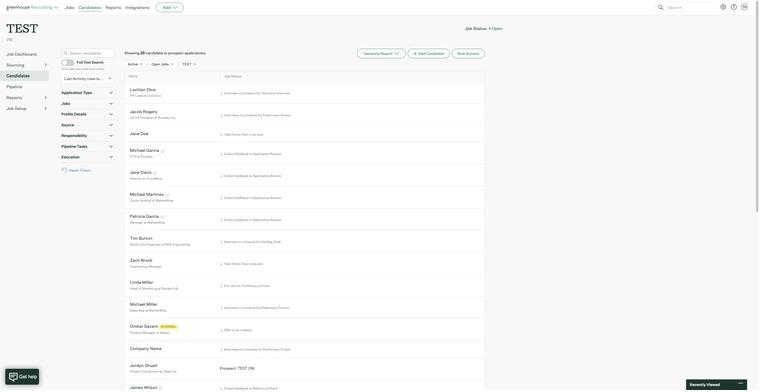 Task type: locate. For each thing, give the bounding box(es) containing it.
screen for michael miller
[[279, 306, 290, 310]]

1 vertical spatial name
[[150, 346, 162, 352]]

test for 1st take home test to be sent link from the top
[[242, 133, 248, 137]]

2 take from the top
[[224, 262, 231, 266]]

1 vertical spatial be
[[253, 262, 256, 266]]

4 review from the top
[[271, 218, 281, 222]]

candidates
[[79, 5, 101, 10], [6, 73, 30, 78]]

open right the status:
[[492, 26, 503, 31]]

0 vertical spatial reports link
[[106, 5, 121, 10]]

2 vertical spatial job
[[6, 106, 14, 111]]

1 vertical spatial garcia
[[146, 214, 159, 219]]

2 to-dos for preliminary screen link
[[219, 284, 272, 289]]

add inside popup button
[[163, 5, 171, 10]]

michael up 'cto at foodies'
[[130, 148, 146, 153]]

(19) right prospect: at the bottom left of page
[[248, 366, 255, 371]]

interviews to schedule for preliminary screen down created
[[224, 348, 291, 352]]

job for job setup
[[6, 106, 14, 111]]

screen for jacob rogers
[[281, 113, 291, 117]]

pipeline for pipeline tasks
[[61, 144, 76, 149]]

0 horizontal spatial (19)
[[6, 37, 13, 42]]

job up sourcing
[[6, 51, 14, 57]]

michael martinez has been in application review for more than 5 days image
[[165, 194, 170, 197]]

cto
[[130, 155, 137, 159]]

interview to schedule for preliminary screen link
[[219, 306, 291, 311]]

(19) down test link
[[6, 37, 13, 42]]

1 horizontal spatial name
[[150, 346, 162, 352]]

head
[[130, 287, 138, 291]]

jordyn
[[130, 363, 144, 369]]

2 vertical spatial test
[[238, 366, 248, 371]]

marketwise down michael martinez has been in application review for more than 5 days icon
[[156, 199, 174, 203]]

filters
[[80, 168, 91, 173]]

1 vertical spatial take home test to be sent link
[[219, 262, 265, 267]]

2 sent from the top
[[257, 262, 263, 266]]

3 collect feedback in application review from the top
[[224, 196, 281, 200]]

1 home from the top
[[232, 133, 241, 137]]

0 horizontal spatial reports link
[[6, 94, 47, 101]]

linda miller link
[[130, 280, 153, 286]]

tank
[[274, 240, 281, 244]]

marketwise down the patricia garcia has been in application review for more than 5 days image
[[147, 221, 165, 225]]

1 vertical spatial interviews
[[224, 348, 240, 352]]

0 vertical spatial open
[[492, 26, 503, 31]]

2 take home test to be sent from the top
[[224, 262, 263, 266]]

last activity (new to old)
[[64, 76, 108, 81]]

interviews to schedule for preliminary screen link down created
[[219, 347, 292, 352]]

adept down internal
[[160, 331, 169, 335]]

garcia up foodies
[[146, 148, 159, 153]]

generate
[[364, 51, 380, 56]]

1 review from the top
[[271, 152, 281, 156]]

pipeline down sourcing
[[6, 84, 22, 89]]

feedback for patricia garcia
[[235, 218, 249, 222]]

1 vertical spatial test
[[242, 262, 248, 266]]

1 vertical spatial open
[[152, 62, 160, 66]]

jobs link
[[65, 5, 74, 10]]

miller inside linda miller head of marketing at designhub
[[142, 280, 153, 285]]

senior
[[130, 243, 140, 247]]

collect feedback in application review link for patricia garcia
[[219, 218, 283, 223]]

job setup link
[[6, 105, 47, 112]]

open jobs
[[152, 62, 169, 66]]

0 vertical spatial take home test to be sent link
[[219, 132, 265, 137]]

engineering inside tim burton senior civil engineer at rsa engineering
[[172, 243, 190, 247]]

0 vertical spatial take home test to be sent
[[224, 133, 263, 137]]

designer
[[140, 116, 154, 120]]

job left setup
[[6, 106, 14, 111]]

1 vertical spatial pipeline
[[61, 144, 76, 149]]

4 collect feedback in application review from the top
[[224, 218, 281, 222]]

1 vertical spatial job
[[6, 51, 14, 57]]

collect feedback in application review link for michael martinez
[[219, 196, 283, 201]]

job left the status:
[[465, 26, 473, 31]]

last activity (new to old) option
[[64, 76, 108, 81]]

reports up job setup on the left top
[[6, 95, 22, 100]]

3 collect from the top
[[224, 196, 234, 200]]

application for michael garcia
[[253, 152, 270, 156]]

michael up sales
[[130, 302, 146, 307]]

interviews to schedule for preliminary screen link down interview to schedule for technical interview link
[[219, 113, 292, 118]]

at
[[143, 94, 146, 98], [154, 116, 157, 120], [137, 155, 140, 159], [143, 177, 146, 181], [152, 199, 155, 203], [144, 221, 147, 225], [162, 243, 164, 247], [158, 287, 161, 291], [145, 309, 148, 313], [156, 331, 159, 335], [160, 370, 163, 374]]

candidates link down sourcing link at the top
[[6, 73, 47, 79]]

4 collect from the top
[[224, 218, 234, 222]]

reset
[[69, 168, 79, 173]]

1 test from the top
[[242, 133, 248, 137]]

2 vertical spatial marketwise
[[149, 309, 167, 313]]

td button
[[742, 4, 748, 10]]

1 vertical spatial reports
[[6, 95, 22, 100]]

at inside tim burton senior civil engineer at rsa engineering
[[162, 243, 164, 247]]

0 vertical spatial test
[[242, 133, 248, 137]]

schedule left technical
[[242, 91, 256, 95]]

2 home from the top
[[232, 262, 241, 266]]

at right rep
[[145, 309, 148, 313]]

test right prospect: at the bottom left of page
[[238, 366, 248, 371]]

for for michael miller
[[256, 306, 261, 310]]

marketwise down michael miller link at the left bottom
[[149, 309, 167, 313]]

2 test from the top
[[242, 262, 248, 266]]

0 vertical spatial interviews to schedule for preliminary screen
[[224, 113, 291, 117]]

at inside 'jacob rogers ux/ui designer at anyway, inc.'
[[154, 116, 157, 120]]

at inside linda miller head of marketing at designhub
[[158, 287, 161, 291]]

losdinos
[[147, 94, 161, 98]]

0 vertical spatial job
[[465, 26, 473, 31]]

0 vertical spatial pipeline
[[6, 84, 22, 89]]

in for michael martinez
[[250, 196, 252, 200]]

miller for michael miller
[[146, 302, 158, 307]]

open down candidate
[[152, 62, 160, 66]]

Search candidates field
[[61, 49, 114, 57]]

0 horizontal spatial open
[[152, 62, 160, 66]]

manager down brock
[[149, 265, 162, 269]]

add for add candidate
[[419, 51, 426, 56]]

2 in from the top
[[250, 174, 252, 178]]

civil
[[140, 243, 147, 247]]

Search text field
[[667, 4, 710, 11]]

candidates link
[[79, 5, 101, 10], [6, 73, 47, 79]]

pipeline for pipeline
[[6, 84, 22, 89]]

feedback for jane davis
[[235, 174, 249, 178]]

application for patricia garcia
[[253, 218, 270, 222]]

0 vertical spatial candidates link
[[79, 5, 101, 10]]

interviews to schedule for preliminary screen down 'interview to schedule for technical interview'
[[224, 113, 291, 117]]

text
[[84, 60, 91, 65]]

2 feedback from the top
[[235, 174, 249, 178]]

jordyn shuell project coordinator at adept ai
[[130, 363, 176, 374]]

manager down the patricia on the left
[[130, 221, 143, 225]]

feedback
[[235, 152, 249, 156], [235, 174, 249, 178], [235, 196, 249, 200], [235, 218, 249, 222]]

review for jane davis
[[271, 174, 281, 178]]

tim
[[130, 236, 138, 241]]

generate report
[[364, 51, 393, 56]]

or
[[164, 51, 167, 55]]

at right lead
[[143, 94, 146, 98]]

michael up junior on the left bottom
[[130, 192, 146, 197]]

1 horizontal spatial pipeline
[[61, 144, 76, 149]]

lachlan
[[130, 87, 146, 92]]

company name link
[[130, 346, 162, 352]]

1 take home test to be sent link from the top
[[219, 132, 265, 137]]

application for michael martinez
[[253, 196, 270, 200]]

0 vertical spatial adept
[[160, 331, 169, 335]]

1 collect feedback in application review link from the top
[[219, 152, 283, 157]]

3 in from the top
[[250, 196, 252, 200]]

0 vertical spatial take
[[224, 133, 231, 137]]

schedule left the 'holding'
[[242, 240, 256, 244]]

1 sent from the top
[[257, 133, 263, 137]]

adept left 'ai'
[[163, 370, 173, 374]]

(19)
[[6, 37, 13, 42], [248, 366, 255, 371]]

1 take from the top
[[224, 133, 231, 137]]

feedback for michael martinez
[[235, 196, 249, 200]]

1 horizontal spatial add
[[419, 51, 426, 56]]

1 vertical spatial adept
[[163, 370, 173, 374]]

davis
[[141, 170, 152, 175]]

name right company
[[150, 346, 162, 352]]

1 horizontal spatial open
[[492, 26, 503, 31]]

analyst
[[140, 199, 151, 203]]

at right coordinator
[[160, 370, 163, 374]]

1 vertical spatial candidates link
[[6, 73, 47, 79]]

1 vertical spatial test
[[182, 62, 192, 66]]

0 vertical spatial name
[[129, 74, 138, 78]]

2 interviews to schedule for preliminary screen from the top
[[224, 348, 291, 352]]

1 horizontal spatial engineering
[[172, 243, 190, 247]]

take
[[224, 133, 231, 137], [224, 262, 231, 266]]

at right cto
[[137, 155, 140, 159]]

test down greenhouse recruiting image
[[6, 20, 38, 36]]

at inside michael miller sales rep at marketwise
[[145, 309, 148, 313]]

1 horizontal spatial (19)
[[248, 366, 255, 371]]

anyway,
[[158, 116, 171, 120]]

0 vertical spatial test
[[6, 20, 38, 36]]

candidates right jobs link
[[79, 5, 101, 10]]

1 vertical spatial marketwise
[[147, 221, 165, 225]]

review
[[271, 152, 281, 156], [271, 174, 281, 178], [271, 196, 281, 200], [271, 218, 281, 222]]

linda miller head of marketing at designhub
[[130, 280, 178, 291]]

1 jane from the top
[[130, 131, 140, 136]]

2 interviews from the top
[[224, 348, 240, 352]]

michael inside michael miller sales rep at marketwise
[[130, 302, 146, 307]]

0 vertical spatial jane
[[130, 131, 140, 136]]

2 collect feedback in application review link from the top
[[219, 174, 283, 179]]

4 feedback from the top
[[235, 218, 249, 222]]

reports link down the 'pipeline' 'link'
[[6, 94, 47, 101]]

0 vertical spatial interviews
[[224, 113, 240, 117]]

wilson
[[144, 385, 158, 391]]

collect feedback in application review for jane davis
[[224, 174, 281, 178]]

job inside job setup link
[[6, 106, 14, 111]]

at left rsa
[[162, 243, 164, 247]]

test (19)
[[6, 20, 38, 42]]

0 horizontal spatial test
[[6, 20, 38, 36]]

application for jane davis
[[253, 174, 270, 178]]

marketwise inside michael miller sales rep at marketwise
[[149, 309, 167, 313]]

1 vertical spatial take home test to be sent
[[224, 262, 263, 266]]

engineering
[[172, 243, 190, 247], [130, 265, 148, 269]]

rogers
[[143, 109, 157, 114]]

tim burton link
[[130, 236, 152, 242]]

1 vertical spatial home
[[232, 262, 241, 266]]

add inside "link"
[[419, 51, 426, 56]]

jane
[[130, 131, 140, 136], [130, 170, 140, 175]]

integrations
[[126, 5, 150, 10]]

at right marketing
[[158, 287, 161, 291]]

reports link left the "integrations" link
[[106, 5, 121, 10]]

1 vertical spatial michael
[[130, 192, 146, 197]]

manager
[[130, 221, 143, 225], [149, 265, 162, 269], [143, 331, 156, 335]]

miller up marketing
[[142, 280, 153, 285]]

designhub
[[162, 287, 178, 291]]

0 horizontal spatial add
[[163, 5, 171, 10]]

3 collect feedback in application review link from the top
[[219, 196, 283, 201]]

0 vertical spatial sent
[[257, 133, 263, 137]]

manager at marketwise
[[130, 221, 165, 225]]

schedule down created
[[244, 348, 257, 352]]

0 vertical spatial michael
[[130, 148, 146, 153]]

prospect
[[168, 51, 184, 55]]

candidates down sourcing
[[6, 73, 30, 78]]

integrations link
[[126, 5, 150, 10]]

jane inside "jane doe" link
[[130, 131, 140, 136]]

jobs
[[65, 5, 74, 10], [161, 62, 169, 66], [61, 101, 70, 106]]

interview to schedule for technical interview link
[[219, 91, 291, 96]]

schedule down '2 to-dos for preliminary screen'
[[242, 306, 256, 310]]

manager inside zach brock engineering manager
[[149, 265, 162, 269]]

1 vertical spatial sent
[[257, 262, 263, 266]]

prospect: test (19)
[[220, 366, 255, 371]]

adept inside jordyn shuell project coordinator at adept ai
[[163, 370, 173, 374]]

2 vertical spatial michael
[[130, 302, 146, 307]]

0 vertical spatial garcia
[[146, 148, 159, 153]]

at down rogers at the left top of the page
[[154, 116, 157, 120]]

1 vertical spatial (19)
[[248, 366, 255, 371]]

name down active
[[129, 74, 138, 78]]

1 vertical spatial interviews to schedule for preliminary screen
[[224, 348, 291, 352]]

james
[[130, 385, 143, 391]]

1 vertical spatial engineering
[[130, 265, 148, 269]]

1 vertical spatial jane
[[130, 170, 140, 175]]

junior
[[130, 199, 139, 203]]

application type
[[61, 91, 92, 95]]

0 horizontal spatial pipeline
[[6, 84, 22, 89]]

home
[[232, 133, 241, 137], [232, 262, 241, 266]]

1 horizontal spatial reports
[[106, 5, 121, 10]]

2 michael from the top
[[130, 192, 146, 197]]

2 vertical spatial manager
[[143, 331, 156, 335]]

pipeline link
[[6, 83, 47, 90]]

profile details
[[61, 112, 87, 117]]

0 vertical spatial reports
[[106, 5, 121, 10]]

showing
[[124, 51, 140, 55]]

0 horizontal spatial candidates link
[[6, 73, 47, 79]]

pipeline inside 'link'
[[6, 84, 22, 89]]

3 feedback from the top
[[235, 196, 249, 200]]

3 review from the top
[[271, 196, 281, 200]]

4 collect feedback in application review link from the top
[[219, 218, 283, 223]]

manager down savant
[[143, 331, 156, 335]]

1 horizontal spatial test
[[182, 62, 192, 66]]

martinez
[[146, 192, 164, 197]]

0 vertical spatial engineering
[[172, 243, 190, 247]]

zach brock engineering manager
[[130, 258, 162, 269]]

for for lachlan dino
[[256, 91, 261, 95]]

0 vertical spatial add
[[163, 5, 171, 10]]

2 collect feedback in application review from the top
[[224, 174, 281, 178]]

1 collect feedback in application review from the top
[[224, 152, 281, 156]]

1 vertical spatial interviews to schedule for preliminary screen link
[[219, 347, 292, 352]]

ux/ui
[[130, 116, 139, 120]]

engineering right rsa
[[172, 243, 190, 247]]

1 vertical spatial add
[[419, 51, 426, 56]]

interview
[[224, 91, 238, 95], [276, 91, 290, 95], [224, 240, 238, 244], [224, 306, 238, 310]]

collect for michael martinez
[[224, 196, 234, 200]]

1 vertical spatial candidates
[[6, 73, 30, 78]]

0 vertical spatial candidates
[[79, 5, 101, 10]]

pipeline up education
[[61, 144, 76, 149]]

miller down marketing
[[146, 302, 158, 307]]

greenhouse recruiting image
[[6, 4, 54, 11]]

job dashboard
[[6, 51, 37, 57]]

reports left the "integrations" link
[[106, 5, 121, 10]]

jane left doe
[[130, 131, 140, 136]]

0 vertical spatial home
[[232, 133, 241, 137]]

0 vertical spatial manager
[[130, 221, 143, 225]]

0 horizontal spatial engineering
[[130, 265, 148, 269]]

jane inside jane davis 'link'
[[130, 170, 140, 175]]

candidates link right jobs link
[[79, 5, 101, 10]]

1 collect from the top
[[224, 152, 234, 156]]

james wilson
[[130, 385, 158, 391]]

1 in from the top
[[250, 152, 252, 156]]

garcia up manager at marketwise
[[146, 214, 159, 219]]

1 michael from the top
[[130, 148, 146, 153]]

company
[[130, 346, 149, 352]]

patricia
[[130, 214, 145, 219]]

1 vertical spatial take
[[224, 262, 231, 266]]

for for linda miller
[[237, 284, 241, 288]]

reports link
[[106, 5, 121, 10], [6, 94, 47, 101]]

jacob
[[130, 109, 142, 114]]

sent for 1st take home test to be sent link from the top
[[257, 133, 263, 137]]

1 vertical spatial miller
[[146, 302, 158, 307]]

job for job dashboard
[[6, 51, 14, 57]]

engineering down zach brock "link"
[[130, 265, 148, 269]]

interviews
[[224, 113, 240, 117], [224, 348, 240, 352]]

interviews to schedule for preliminary screen
[[224, 113, 291, 117], [224, 348, 291, 352]]

0 horizontal spatial reports
[[6, 95, 22, 100]]

project
[[130, 370, 141, 374]]

0 vertical spatial jobs
[[65, 5, 74, 10]]

1 vertical spatial reports link
[[6, 94, 47, 101]]

engineering inside zach brock engineering manager
[[130, 265, 148, 269]]

job
[[465, 26, 473, 31], [6, 51, 14, 57], [6, 106, 14, 111]]

2 jane from the top
[[130, 170, 140, 175]]

in for jane davis
[[250, 174, 252, 178]]

0 vertical spatial (19)
[[6, 37, 13, 42]]

3 michael from the top
[[130, 302, 146, 307]]

2 take home test to be sent link from the top
[[219, 262, 265, 267]]

add
[[163, 5, 171, 10], [419, 51, 426, 56]]

jane up director
[[130, 170, 140, 175]]

4 in from the top
[[250, 218, 252, 222]]

patricia garcia has been in application review for more than 5 days image
[[160, 216, 165, 219]]

1 feedback from the top
[[235, 152, 249, 156]]

interviews to schedule for preliminary screen link
[[219, 113, 292, 118], [219, 347, 292, 352]]

2 vertical spatial jobs
[[61, 101, 70, 106]]

marketwise
[[156, 199, 174, 203], [147, 221, 165, 225], [149, 309, 167, 313]]

1 horizontal spatial reports link
[[106, 5, 121, 10]]

schedule for jacob rogers
[[244, 113, 257, 117]]

job inside job dashboard link
[[6, 51, 14, 57]]

miller inside michael miller sales rep at marketwise
[[146, 302, 158, 307]]

profile
[[61, 112, 73, 117]]

2 collect from the top
[[224, 174, 234, 178]]

1 horizontal spatial candidates
[[79, 5, 101, 10]]

open for open jobs
[[152, 62, 160, 66]]

0 vertical spatial miller
[[142, 280, 153, 285]]

test down 'applications'
[[182, 62, 192, 66]]

0 vertical spatial interviews to schedule for preliminary screen link
[[219, 113, 292, 118]]

add candidate link
[[408, 49, 450, 58]]

2 horizontal spatial test
[[238, 366, 248, 371]]

1 vertical spatial manager
[[149, 265, 162, 269]]

2 review from the top
[[271, 174, 281, 178]]

checkmark image
[[64, 60, 68, 64]]

schedule down interview to schedule for technical interview link
[[244, 113, 257, 117]]



Task type: vqa. For each thing, say whether or not it's contained in the screenshot.


Task type: describe. For each thing, give the bounding box(es) containing it.
dino
[[147, 87, 156, 92]]

interview for tim burton
[[224, 240, 238, 244]]

bulk actions
[[458, 51, 480, 56]]

schedule for tim burton
[[242, 240, 256, 244]]

job status:
[[465, 26, 488, 31]]

collect for patricia garcia
[[224, 218, 234, 222]]

feedback for michael garcia
[[235, 152, 249, 156]]

recently viewed
[[690, 383, 721, 387]]

0 horizontal spatial candidates
[[6, 73, 30, 78]]

for for jacob rogers
[[258, 113, 262, 117]]

0 horizontal spatial name
[[129, 74, 138, 78]]

michael miller sales rep at marketwise
[[130, 302, 167, 313]]

candidate
[[427, 51, 445, 56]]

collect feedback in application review for michael garcia
[[224, 152, 281, 156]]

review for patricia garcia
[[271, 218, 281, 222]]

details
[[74, 112, 87, 117]]

created
[[240, 328, 252, 332]]

setup
[[15, 106, 27, 111]]

(19) inside test (19)
[[6, 37, 13, 42]]

hr
[[130, 94, 135, 98]]

generate report button
[[357, 49, 406, 58]]

job setup
[[6, 106, 27, 111]]

interview for michael miller
[[224, 306, 238, 310]]

tim burton senior civil engineer at rsa engineering
[[130, 236, 190, 247]]

collect feedback in application review link for michael garcia
[[219, 152, 283, 157]]

technical
[[261, 91, 276, 95]]

in for patricia garcia
[[250, 218, 252, 222]]

search
[[92, 60, 104, 65]]

preliminary for linda miller
[[242, 284, 259, 288]]

director
[[130, 177, 142, 181]]

jane davis link
[[130, 170, 152, 176]]

test for test (19)
[[6, 20, 38, 36]]

collect feedback in application review for michael martinez
[[224, 196, 281, 200]]

jane for jane davis
[[130, 170, 140, 175]]

0 vertical spatial be
[[253, 133, 256, 137]]

open for open
[[492, 26, 503, 31]]

savant
[[144, 324, 158, 329]]

offer to be created link
[[219, 328, 253, 333]]

at down davis
[[143, 177, 146, 181]]

michael for michael garcia
[[130, 148, 146, 153]]

(includes
[[61, 67, 75, 71]]

source
[[61, 123, 74, 127]]

jane davis
[[130, 170, 152, 175]]

candidate reports are now available! apply filters and select "view in app" element
[[357, 49, 406, 58]]

at down savant
[[156, 331, 159, 335]]

1 take home test to be sent from the top
[[224, 133, 263, 137]]

miller for linda miller
[[142, 280, 153, 285]]

showing 29 candidate or prospect applications
[[124, 51, 206, 55]]

and
[[89, 67, 94, 71]]

pipeline tasks
[[61, 144, 87, 149]]

prospect:
[[220, 366, 237, 371]]

2 interviews to schedule for preliminary screen link from the top
[[219, 347, 292, 352]]

configure image
[[721, 4, 727, 10]]

jane for jane doe
[[130, 131, 140, 136]]

zach
[[130, 258, 140, 263]]

doe
[[141, 131, 149, 136]]

michael for michael martinez
[[130, 192, 146, 197]]

interview to schedule for preliminary screen
[[224, 306, 290, 310]]

screen for linda miller
[[260, 284, 270, 288]]

interview for lachlan dino
[[224, 91, 238, 95]]

schedule for lachlan dino
[[242, 91, 256, 95]]

notes)
[[95, 67, 104, 71]]

review for michael martinez
[[271, 196, 281, 200]]

job/status
[[224, 74, 241, 78]]

0 vertical spatial marketwise
[[156, 199, 174, 203]]

in for michael garcia
[[250, 152, 252, 156]]

offer
[[224, 328, 231, 332]]

at inside lachlan dino hr lead at losdinos
[[143, 94, 146, 98]]

holding
[[261, 240, 273, 244]]

at down patricia garcia link
[[144, 221, 147, 225]]

interview to schedule for technical interview
[[224, 91, 290, 95]]

shuell
[[145, 363, 157, 369]]

travelnow
[[146, 177, 162, 181]]

collect feedback in application review for patricia garcia
[[224, 218, 281, 222]]

product
[[130, 331, 142, 335]]

bulk
[[458, 51, 466, 56]]

collect for michael garcia
[[224, 152, 234, 156]]

test for test
[[182, 62, 192, 66]]

to-
[[227, 284, 231, 288]]

junior analyst at marketwise
[[130, 199, 174, 203]]

test for second take home test to be sent link
[[242, 262, 248, 266]]

at down the "martinez"
[[152, 199, 155, 203]]

coordinator
[[141, 370, 159, 374]]

sourcing link
[[6, 62, 47, 68]]

schedule for michael miller
[[242, 306, 256, 310]]

marketing
[[142, 287, 157, 291]]

jane davis has been in application review for more than 5 days image
[[153, 172, 157, 175]]

review for michael garcia
[[271, 152, 281, 156]]

garcia for michael garcia
[[146, 148, 159, 153]]

1 vertical spatial jobs
[[161, 62, 169, 66]]

internal
[[161, 325, 176, 329]]

applications
[[185, 51, 206, 55]]

full text search (includes resumes and notes)
[[61, 60, 104, 71]]

1 horizontal spatial candidates link
[[79, 5, 101, 10]]

preliminary for jacob rogers
[[263, 113, 280, 117]]

interview to schedule for holding tank link
[[219, 240, 282, 245]]

report
[[381, 51, 393, 56]]

sent for second take home test to be sent link
[[257, 262, 263, 266]]

job dashboard link
[[6, 51, 47, 57]]

dashboard
[[15, 51, 37, 57]]

for for tim burton
[[256, 240, 261, 244]]

linda
[[130, 280, 141, 285]]

1 interviews to schedule for preliminary screen from the top
[[224, 113, 291, 117]]

tasks
[[77, 144, 87, 149]]

1 interviews to schedule for preliminary screen link from the top
[[219, 113, 292, 118]]

bulk actions link
[[452, 49, 485, 58]]

jane doe link
[[130, 131, 149, 137]]

omkar
[[130, 324, 143, 329]]

activity
[[73, 76, 86, 81]]

actions
[[466, 51, 480, 56]]

2 to-dos for preliminary screen
[[224, 284, 270, 288]]

status:
[[474, 26, 488, 31]]

zach brock link
[[130, 258, 153, 264]]

sales
[[130, 309, 138, 313]]

patricia garcia
[[130, 214, 159, 219]]

james wilson has been in reference check for more than 10 days image
[[159, 387, 163, 391]]

reset filters
[[69, 168, 91, 173]]

(new
[[87, 76, 96, 81]]

29
[[140, 51, 145, 55]]

michael martinez
[[130, 192, 164, 197]]

ai
[[173, 370, 176, 374]]

garcia for patricia garcia
[[146, 214, 159, 219]]

michael garcia has been in application review for more than 5 days image
[[160, 150, 165, 153]]

sourcing
[[6, 62, 24, 68]]

preliminary for michael miller
[[261, 306, 278, 310]]

of
[[139, 287, 141, 291]]

test link
[[6, 15, 38, 37]]

cto at foodies
[[130, 155, 153, 159]]

2 vertical spatial be
[[236, 328, 240, 332]]

at inside jordyn shuell project coordinator at adept ai
[[160, 370, 163, 374]]

lachlan dino hr lead at losdinos
[[130, 87, 161, 98]]

patricia garcia link
[[130, 214, 159, 220]]

omkar savant
[[130, 324, 158, 329]]

1 interviews from the top
[[224, 113, 240, 117]]

product manager at adept
[[130, 331, 169, 335]]

collect feedback in application review link for jane davis
[[219, 174, 283, 179]]

old)
[[101, 76, 108, 81]]

collect for jane davis
[[224, 174, 234, 178]]

job for job status:
[[465, 26, 473, 31]]

add for add
[[163, 5, 171, 10]]



